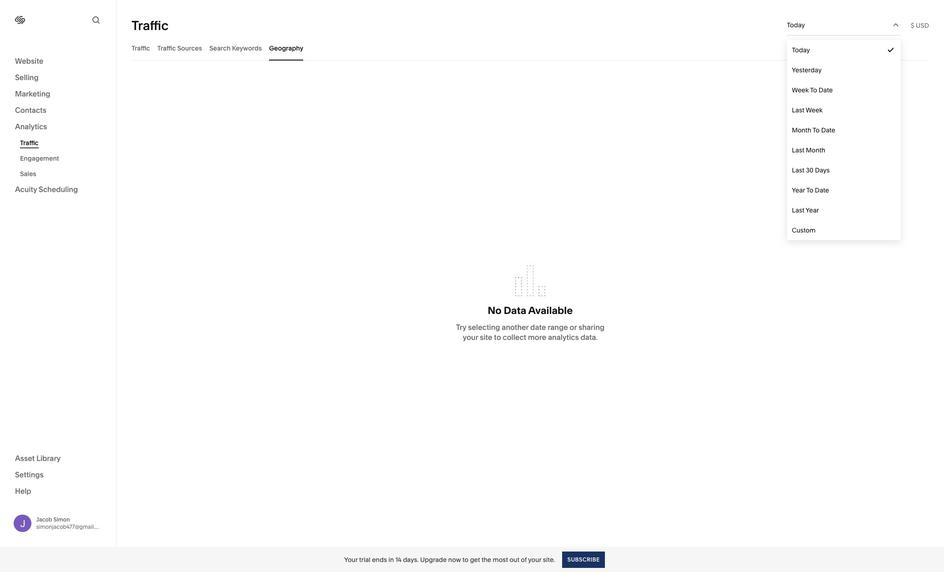 Task type: locate. For each thing, give the bounding box(es) containing it.
2 vertical spatial to
[[807, 186, 814, 195]]

analytics
[[549, 333, 579, 342]]

last left 30 on the right top of the page
[[793, 166, 805, 174]]

library
[[36, 454, 61, 463]]

contacts link
[[15, 105, 101, 116]]

to left get
[[463, 556, 469, 564]]

year up last year at the right
[[793, 186, 806, 195]]

now
[[449, 556, 461, 564]]

asset library link
[[15, 454, 101, 464]]

year
[[793, 186, 806, 195], [806, 206, 820, 215]]

2 last from the top
[[793, 146, 805, 154]]

custom
[[793, 226, 816, 235]]

your right of
[[529, 556, 542, 564]]

date up last month
[[822, 126, 836, 134]]

year down the year to date
[[806, 206, 820, 215]]

keywords
[[232, 44, 262, 52]]

last
[[793, 106, 805, 114], [793, 146, 805, 154], [793, 166, 805, 174], [793, 206, 805, 215]]

0 vertical spatial your
[[463, 333, 479, 342]]

year to date
[[793, 186, 830, 195]]

last up the custom
[[793, 206, 805, 215]]

traffic inside button
[[157, 44, 176, 52]]

range
[[548, 323, 568, 332]]

1 vertical spatial your
[[529, 556, 542, 564]]

to down 30 on the right top of the page
[[807, 186, 814, 195]]

1 vertical spatial year
[[806, 206, 820, 215]]

subscribe
[[568, 556, 600, 563]]

0 vertical spatial to
[[811, 86, 818, 94]]

sharing
[[579, 323, 605, 332]]

0 vertical spatial week
[[793, 86, 809, 94]]

trial
[[359, 556, 371, 564]]

0 vertical spatial date
[[819, 86, 834, 94]]

tab list
[[132, 36, 930, 61]]

last up last 30 days
[[793, 146, 805, 154]]

traffic button
[[132, 36, 150, 61]]

ends
[[372, 556, 387, 564]]

no
[[488, 305, 502, 317]]

traffic left sources
[[157, 44, 176, 52]]

tab list containing traffic
[[132, 36, 930, 61]]

site.
[[543, 556, 556, 564]]

last 30 days
[[793, 166, 831, 174]]

$ usd
[[911, 21, 930, 29]]

0 horizontal spatial to
[[463, 556, 469, 564]]

usd
[[917, 21, 930, 29]]

scheduling
[[39, 185, 78, 194]]

to right site
[[494, 333, 502, 342]]

in
[[389, 556, 394, 564]]

to for week
[[811, 86, 818, 94]]

to for month
[[813, 126, 820, 134]]

1 last from the top
[[793, 106, 805, 114]]

your
[[345, 556, 358, 564]]

week up month to date
[[806, 106, 823, 114]]

last month
[[793, 146, 826, 154]]

week down "yesterday"
[[793, 86, 809, 94]]

month
[[793, 126, 812, 134], [807, 146, 826, 154]]

traffic left traffic sources
[[132, 44, 150, 52]]

30
[[807, 166, 814, 174]]

0 horizontal spatial your
[[463, 333, 479, 342]]

0 horizontal spatial year
[[793, 186, 806, 195]]

date for year to date
[[816, 186, 830, 195]]

selling link
[[15, 72, 101, 83]]

month down "last week"
[[793, 126, 812, 134]]

to
[[494, 333, 502, 342], [463, 556, 469, 564]]

out
[[510, 556, 520, 564]]

last down 'week to date'
[[793, 106, 805, 114]]

your down try
[[463, 333, 479, 342]]

0 vertical spatial today
[[788, 21, 806, 29]]

traffic
[[132, 18, 169, 33], [132, 44, 150, 52], [157, 44, 176, 52], [20, 139, 39, 147]]

your inside try selecting another date range or sharing your site to collect more analytics data.
[[463, 333, 479, 342]]

week
[[793, 86, 809, 94], [806, 106, 823, 114]]

3 last from the top
[[793, 166, 805, 174]]

most
[[493, 556, 508, 564]]

month down month to date
[[807, 146, 826, 154]]

collect
[[503, 333, 527, 342]]

to
[[811, 86, 818, 94], [813, 126, 820, 134], [807, 186, 814, 195]]

help
[[15, 487, 31, 496]]

to up "last week"
[[811, 86, 818, 94]]

1 horizontal spatial your
[[529, 556, 542, 564]]

selecting
[[468, 323, 500, 332]]

1 vertical spatial to
[[813, 126, 820, 134]]

date for month to date
[[822, 126, 836, 134]]

1 vertical spatial date
[[822, 126, 836, 134]]

1 horizontal spatial to
[[494, 333, 502, 342]]

sales
[[20, 170, 36, 178]]

4 last from the top
[[793, 206, 805, 215]]

contacts
[[15, 106, 46, 115]]

date
[[819, 86, 834, 94], [822, 126, 836, 134], [816, 186, 830, 195]]

1 vertical spatial to
[[463, 556, 469, 564]]

data.
[[581, 333, 598, 342]]

or
[[570, 323, 577, 332]]

website
[[15, 56, 43, 66]]

to up last month
[[813, 126, 820, 134]]

help link
[[15, 486, 31, 496]]

your
[[463, 333, 479, 342], [529, 556, 542, 564]]

last week
[[793, 106, 823, 114]]

the
[[482, 556, 492, 564]]

marketing
[[15, 89, 50, 98]]

2 vertical spatial date
[[816, 186, 830, 195]]

settings link
[[15, 470, 101, 481]]

subscribe button
[[563, 552, 605, 568]]

date down days
[[816, 186, 830, 195]]

today
[[788, 21, 806, 29], [793, 46, 811, 54]]

0 vertical spatial to
[[494, 333, 502, 342]]

date up "last week"
[[819, 86, 834, 94]]



Task type: describe. For each thing, give the bounding box(es) containing it.
settings
[[15, 470, 44, 479]]

1 vertical spatial today
[[793, 46, 811, 54]]

asset library
[[15, 454, 61, 463]]

1 horizontal spatial year
[[806, 206, 820, 215]]

yesterday
[[793, 66, 822, 74]]

acuity scheduling
[[15, 185, 78, 194]]

acuity scheduling link
[[15, 185, 101, 195]]

date
[[531, 323, 546, 332]]

to inside try selecting another date range or sharing your site to collect more analytics data.
[[494, 333, 502, 342]]

month to date
[[793, 126, 836, 134]]

of
[[521, 556, 527, 564]]

days
[[816, 166, 831, 174]]

more
[[528, 333, 547, 342]]

last year
[[793, 206, 820, 215]]

geography
[[269, 44, 304, 52]]

date for week to date
[[819, 86, 834, 94]]

last for last 30 days
[[793, 166, 805, 174]]

traffic sources button
[[157, 36, 202, 61]]

traffic up traffic button
[[132, 18, 169, 33]]

geography button
[[269, 36, 304, 61]]

$
[[911, 21, 915, 29]]

1 vertical spatial month
[[807, 146, 826, 154]]

traffic link
[[20, 135, 106, 151]]

engagement link
[[20, 151, 106, 166]]

today inside today button
[[788, 21, 806, 29]]

sources
[[177, 44, 202, 52]]

last for last week
[[793, 106, 805, 114]]

try selecting another date range or sharing your site to collect more analytics data.
[[456, 323, 605, 342]]

traffic down analytics
[[20, 139, 39, 147]]

site
[[480, 333, 493, 342]]

14
[[396, 556, 402, 564]]

0 vertical spatial month
[[793, 126, 812, 134]]

analytics
[[15, 122, 47, 131]]

acuity
[[15, 185, 37, 194]]

marketing link
[[15, 89, 101, 100]]

simonjacob477@gmail.com
[[36, 524, 107, 531]]

simon
[[53, 517, 70, 523]]

week to date
[[793, 86, 834, 94]]

search
[[210, 44, 231, 52]]

another
[[502, 323, 529, 332]]

to for year
[[807, 186, 814, 195]]

analytics link
[[15, 122, 101, 133]]

0 vertical spatial year
[[793, 186, 806, 195]]

jacob
[[36, 517, 52, 523]]

engagement
[[20, 154, 59, 163]]

upgrade
[[421, 556, 447, 564]]

data
[[504, 305, 527, 317]]

today button
[[788, 15, 901, 35]]

sales link
[[20, 166, 106, 182]]

last for last month
[[793, 146, 805, 154]]

jacob simon simonjacob477@gmail.com
[[36, 517, 107, 531]]

days.
[[403, 556, 419, 564]]

1 vertical spatial week
[[806, 106, 823, 114]]

asset
[[15, 454, 35, 463]]

last for last year
[[793, 206, 805, 215]]

try
[[456, 323, 467, 332]]

your trial ends in 14 days. upgrade now to get the most out of your site.
[[345, 556, 556, 564]]

traffic sources
[[157, 44, 202, 52]]

search keywords button
[[210, 36, 262, 61]]

available
[[529, 305, 573, 317]]

website link
[[15, 56, 101, 67]]

no data available
[[488, 305, 573, 317]]

get
[[470, 556, 480, 564]]

search keywords
[[210, 44, 262, 52]]

selling
[[15, 73, 39, 82]]



Task type: vqa. For each thing, say whether or not it's contained in the screenshot.
Engines
no



